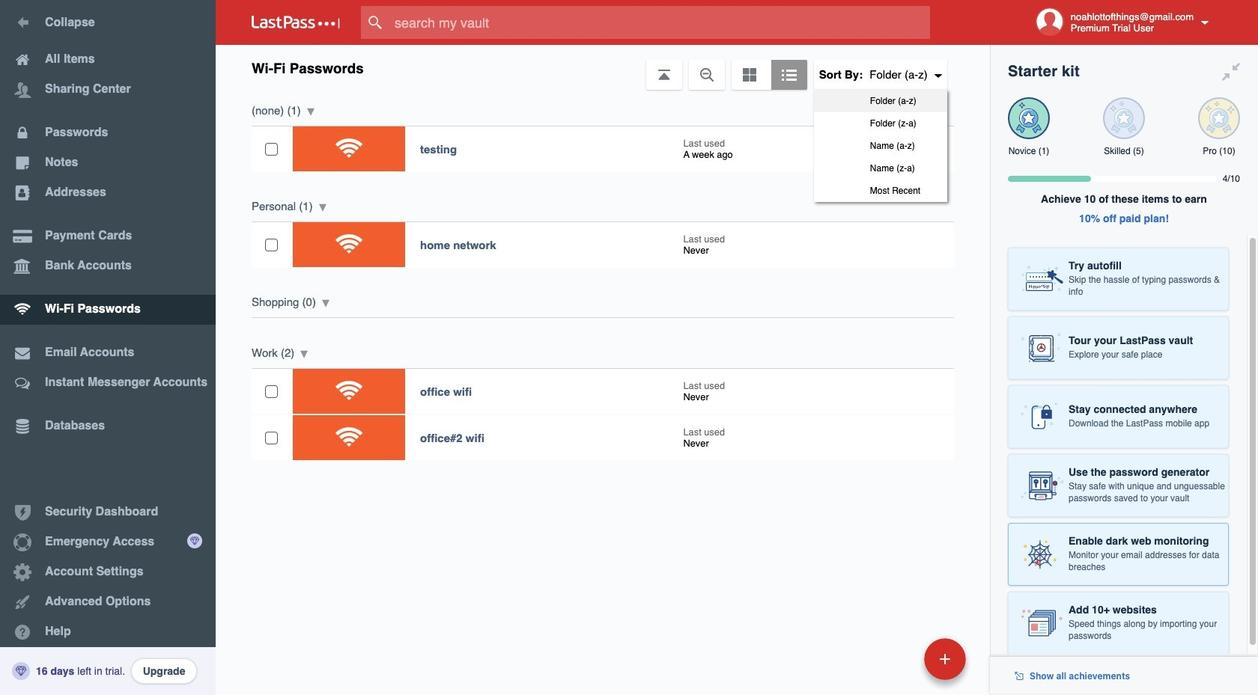 Task type: vqa. For each thing, say whether or not it's contained in the screenshot.
Clear Search image
no



Task type: locate. For each thing, give the bounding box(es) containing it.
Search search field
[[361, 6, 960, 39]]

vault options navigation
[[216, 45, 990, 202]]

new item element
[[821, 638, 971, 681]]

search my vault text field
[[361, 6, 960, 39]]

main navigation navigation
[[0, 0, 216, 696]]



Task type: describe. For each thing, give the bounding box(es) containing it.
lastpass image
[[252, 16, 340, 29]]

new item navigation
[[821, 634, 975, 696]]



